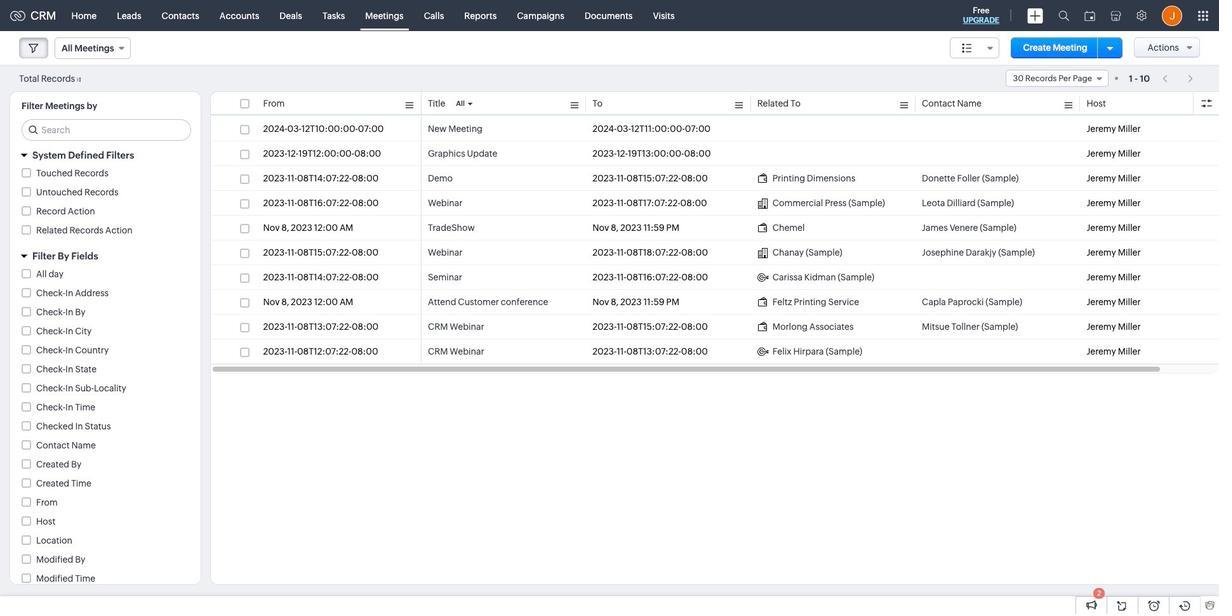 Task type: vqa. For each thing, say whether or not it's contained in the screenshot.
Name
no



Task type: describe. For each thing, give the bounding box(es) containing it.
create menu element
[[1020, 0, 1051, 31]]

calendar image
[[1085, 10, 1095, 21]]

Search text field
[[22, 120, 191, 140]]

size image
[[962, 43, 972, 54]]



Task type: locate. For each thing, give the bounding box(es) containing it.
search image
[[1059, 10, 1069, 21]]

row group
[[211, 117, 1219, 364]]

logo image
[[10, 10, 25, 21]]

create menu image
[[1027, 8, 1043, 23]]

profile element
[[1154, 0, 1190, 31]]

navigation
[[1156, 69, 1200, 88]]

None field
[[55, 37, 131, 59], [950, 37, 999, 58], [1006, 70, 1109, 87], [55, 37, 131, 59], [1006, 70, 1109, 87]]

profile image
[[1162, 5, 1182, 26]]

search element
[[1051, 0, 1077, 31]]

none field size
[[950, 37, 999, 58]]

loading image
[[77, 77, 83, 82]]



